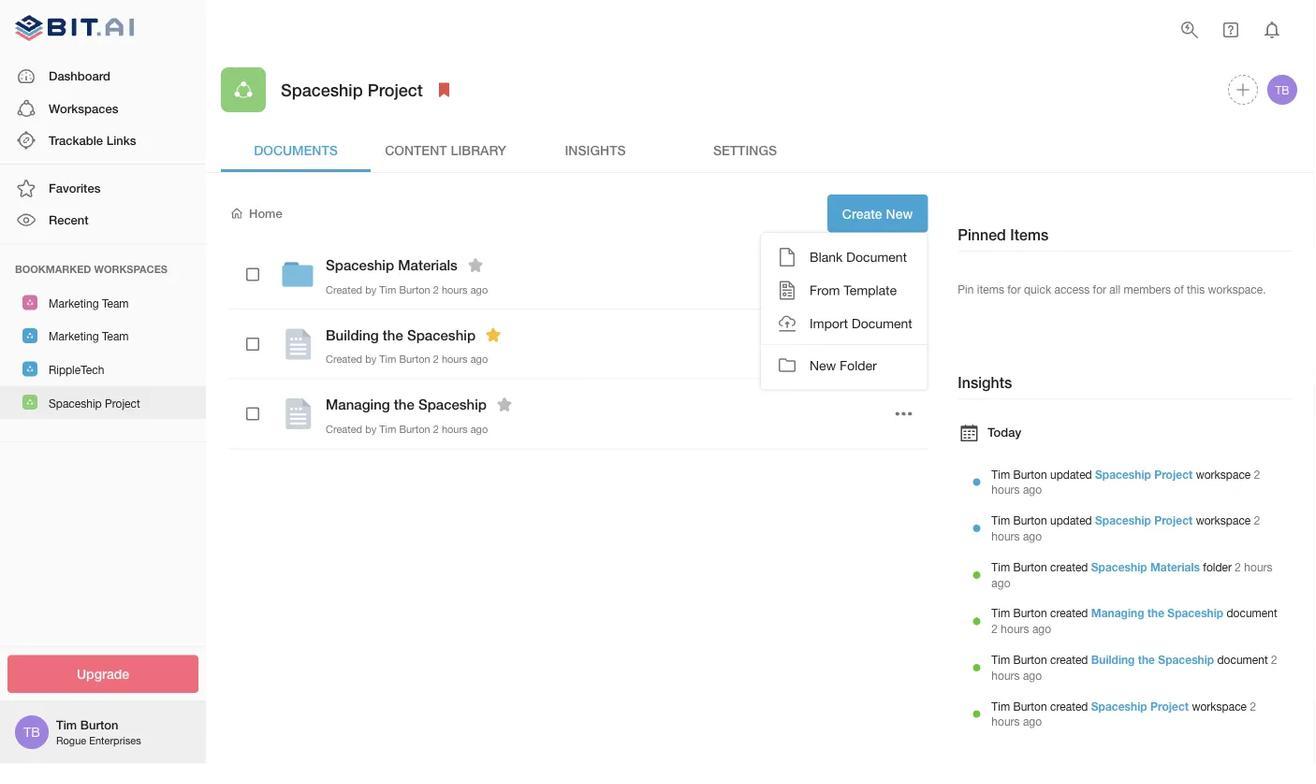 Task type: locate. For each thing, give the bounding box(es) containing it.
managing down building the spaceship
[[326, 397, 390, 414]]

rippletech
[[49, 363, 104, 377]]

items
[[977, 283, 1004, 296]]

3 by from the top
[[365, 423, 377, 436]]

1 updated from the top
[[1050, 468, 1092, 481]]

by
[[365, 284, 377, 296], [365, 354, 377, 366], [365, 423, 377, 436]]

1 vertical spatial favorite image
[[493, 394, 516, 416]]

5 2 hours ago from the top
[[992, 700, 1256, 729]]

content
[[385, 142, 447, 158]]

2 vertical spatial created by tim burton 2 hours ago
[[326, 423, 488, 436]]

0 vertical spatial created
[[326, 284, 362, 296]]

0 vertical spatial tim burton updated spaceship project workspace
[[992, 468, 1251, 481]]

2 2 hours ago from the top
[[992, 514, 1260, 543]]

created down building the spaceship
[[326, 354, 362, 366]]

0 vertical spatial updated
[[1050, 468, 1092, 481]]

updated
[[1050, 468, 1092, 481], [1050, 514, 1092, 527]]

3 created from the top
[[1050, 654, 1088, 667]]

1 vertical spatial created
[[326, 354, 362, 366]]

1 horizontal spatial favorite image
[[493, 394, 516, 416]]

home link
[[228, 205, 282, 222]]

workspace
[[1196, 468, 1251, 481], [1196, 514, 1251, 527], [1192, 700, 1247, 713]]

materials
[[398, 257, 458, 274], [1151, 561, 1200, 574]]

tim
[[379, 284, 396, 296], [379, 354, 396, 366], [379, 423, 396, 436], [992, 468, 1010, 481], [992, 514, 1010, 527], [992, 561, 1010, 574], [992, 607, 1010, 620], [992, 654, 1010, 667], [992, 700, 1010, 713], [56, 718, 77, 733]]

2 created by tim burton 2 hours ago from the top
[[326, 354, 488, 366]]

1 marketing from the top
[[49, 297, 99, 310]]

create
[[842, 206, 883, 221]]

2 vertical spatial workspace
[[1192, 700, 1247, 713]]

tim burton created managing the spaceship document 2 hours ago
[[992, 607, 1278, 636]]

rogue
[[56, 735, 86, 747]]

0 vertical spatial document
[[1227, 607, 1278, 620]]

1 vertical spatial materials
[[1151, 561, 1200, 574]]

insights
[[565, 142, 626, 158], [958, 374, 1012, 392]]

spaceship
[[281, 79, 363, 100], [326, 257, 394, 274], [407, 327, 476, 344], [418, 397, 487, 414], [49, 397, 102, 410], [1095, 468, 1151, 481], [1095, 514, 1151, 527], [1091, 561, 1147, 574], [1168, 607, 1224, 620], [1158, 654, 1214, 667], [1091, 700, 1147, 713]]

spaceship materials link
[[1091, 561, 1200, 574]]

document up 'template'
[[846, 250, 907, 265]]

tim burton created spaceship project workspace
[[992, 700, 1247, 713]]

1 vertical spatial spaceship project
[[49, 397, 140, 410]]

1 vertical spatial document
[[1218, 654, 1268, 667]]

document for blank document
[[846, 250, 907, 265]]

0 horizontal spatial tb
[[24, 725, 40, 741]]

marketing team down 'bookmarked workspaces'
[[49, 297, 129, 310]]

0 vertical spatial tb
[[1276, 83, 1290, 96]]

materials up building the spaceship
[[398, 257, 458, 274]]

workspace for the top spaceship project 'link'
[[1196, 468, 1251, 481]]

blank document
[[810, 250, 907, 265]]

0 vertical spatial managing
[[326, 397, 390, 414]]

from template button
[[761, 274, 928, 307]]

1 vertical spatial new
[[810, 358, 836, 373]]

created by tim burton 2 hours ago down spaceship materials
[[326, 284, 488, 296]]

1 vertical spatial by
[[365, 354, 377, 366]]

1 by from the top
[[365, 284, 377, 296]]

1 vertical spatial workspace
[[1196, 514, 1251, 527]]

enterprises
[[89, 735, 141, 747]]

1 created from the top
[[1050, 561, 1088, 574]]

favorite image
[[464, 254, 487, 277], [493, 394, 516, 416]]

document
[[846, 250, 907, 265], [852, 316, 913, 332]]

for
[[1008, 283, 1021, 296], [1093, 283, 1107, 296]]

favorite image up remove favorite 'image'
[[464, 254, 487, 277]]

by down managing the spaceship
[[365, 423, 377, 436]]

burton
[[399, 284, 430, 296], [399, 354, 430, 366], [399, 423, 430, 436], [1013, 468, 1047, 481], [1013, 514, 1047, 527], [1013, 561, 1047, 574], [1013, 607, 1047, 620], [1013, 654, 1047, 667], [1013, 700, 1047, 713], [80, 718, 118, 733]]

1 2 hours ago from the top
[[992, 468, 1260, 497]]

0 vertical spatial workspace
[[1196, 468, 1251, 481]]

items
[[1011, 226, 1049, 244]]

2 vertical spatial by
[[365, 423, 377, 436]]

2 marketing team from the top
[[49, 330, 129, 343]]

0 vertical spatial new
[[886, 206, 913, 221]]

document right "building the spaceship" link
[[1218, 654, 1268, 667]]

by for building
[[365, 354, 377, 366]]

created up the tim burton created spaceship project workspace
[[1050, 654, 1088, 667]]

1 horizontal spatial building
[[1091, 654, 1135, 667]]

managing the spaceship
[[326, 397, 487, 414]]

created by tim burton 2 hours ago for spaceship
[[326, 284, 488, 296]]

created by tim burton 2 hours ago down managing the spaceship
[[326, 423, 488, 436]]

3 created by tim burton 2 hours ago from the top
[[326, 423, 488, 436]]

1 horizontal spatial tb
[[1276, 83, 1290, 96]]

4 created from the top
[[1050, 700, 1088, 713]]

1 created from the top
[[326, 284, 362, 296]]

0 vertical spatial marketing
[[49, 297, 99, 310]]

1 created by tim burton 2 hours ago from the top
[[326, 284, 488, 296]]

0 vertical spatial team
[[102, 297, 129, 310]]

created by tim burton 2 hours ago for managing
[[326, 423, 488, 436]]

marketing team button down 'bookmarked workspaces'
[[0, 286, 206, 319]]

0 horizontal spatial new
[[810, 358, 836, 373]]

document inside tim burton created managing the spaceship document 2 hours ago
[[1227, 607, 1278, 620]]

new inside button
[[810, 358, 836, 373]]

created
[[326, 284, 362, 296], [326, 354, 362, 366], [326, 423, 362, 436]]

0 vertical spatial by
[[365, 284, 377, 296]]

new folder button
[[761, 349, 928, 382]]

marketing up rippletech
[[49, 330, 99, 343]]

the
[[383, 327, 403, 344], [394, 397, 415, 414], [1148, 607, 1165, 620], [1138, 654, 1155, 667]]

2
[[433, 284, 439, 296], [433, 354, 439, 366], [433, 423, 439, 436], [1254, 468, 1260, 481], [1254, 514, 1260, 527], [1235, 561, 1241, 574], [992, 623, 998, 636], [1271, 654, 1278, 667], [1250, 700, 1256, 713]]

spaceship project up documents link
[[281, 79, 423, 100]]

created by tim burton 2 hours ago for building
[[326, 354, 488, 366]]

spaceship project inside button
[[49, 397, 140, 410]]

favorite image down remove favorite 'image'
[[493, 394, 516, 416]]

team up rippletech button
[[102, 330, 129, 343]]

marketing team
[[49, 297, 129, 310], [49, 330, 129, 343]]

created down spaceship materials
[[326, 284, 362, 296]]

favorites
[[49, 181, 101, 195]]

1 vertical spatial spaceship project link
[[1095, 514, 1193, 527]]

2 by from the top
[[365, 354, 377, 366]]

managing down tim burton created spaceship materials folder in the right of the page
[[1091, 607, 1145, 620]]

new
[[886, 206, 913, 221], [810, 358, 836, 373]]

building
[[326, 327, 379, 344], [1091, 654, 1135, 667]]

materials left folder
[[1151, 561, 1200, 574]]

new folder
[[810, 358, 877, 373]]

for left all
[[1093, 283, 1107, 296]]

0 vertical spatial spaceship project
[[281, 79, 423, 100]]

0 horizontal spatial for
[[1008, 283, 1021, 296]]

2 for from the left
[[1093, 283, 1107, 296]]

document for import document
[[852, 316, 913, 332]]

1 vertical spatial insights
[[958, 374, 1012, 392]]

team
[[102, 297, 129, 310], [102, 330, 129, 343]]

recent button
[[0, 204, 206, 236]]

favorites button
[[0, 172, 206, 204]]

building down tim burton created managing the spaceship document 2 hours ago
[[1091, 654, 1135, 667]]

trackable
[[49, 133, 103, 147]]

1 vertical spatial marketing
[[49, 330, 99, 343]]

2 team from the top
[[102, 330, 129, 343]]

3 created from the top
[[326, 423, 362, 436]]

spaceship project link
[[1095, 468, 1193, 481], [1095, 514, 1193, 527], [1091, 700, 1189, 713]]

hours inside tim burton created managing the spaceship document 2 hours ago
[[1001, 623, 1029, 636]]

trackable links button
[[0, 125, 206, 157]]

project for bottom spaceship project 'link'
[[1151, 700, 1189, 713]]

0 horizontal spatial insights
[[565, 142, 626, 158]]

1 vertical spatial updated
[[1050, 514, 1092, 527]]

workspaces
[[94, 263, 168, 275]]

of
[[1174, 283, 1184, 296]]

created by tim burton 2 hours ago
[[326, 284, 488, 296], [326, 354, 488, 366], [326, 423, 488, 436]]

remove favorite image
[[482, 324, 505, 346]]

created for spaceship project
[[1050, 700, 1088, 713]]

insights link
[[521, 127, 670, 172]]

created left spaceship materials link
[[1050, 561, 1088, 574]]

0 horizontal spatial favorite image
[[464, 254, 487, 277]]

1 vertical spatial marketing team
[[49, 330, 129, 343]]

created
[[1050, 561, 1088, 574], [1050, 607, 1088, 620], [1050, 654, 1088, 667], [1050, 700, 1088, 713]]

spaceship project
[[281, 79, 423, 100], [49, 397, 140, 410]]

1 vertical spatial managing
[[1091, 607, 1145, 620]]

tim burton updated spaceship project workspace
[[992, 468, 1251, 481], [992, 514, 1251, 527]]

team down workspaces
[[102, 297, 129, 310]]

project
[[368, 79, 423, 100], [105, 397, 140, 410], [1155, 468, 1193, 481], [1155, 514, 1193, 527], [1151, 700, 1189, 713]]

created for building the spaceship
[[1050, 654, 1088, 667]]

1 marketing team button from the top
[[0, 286, 206, 319]]

pinned items
[[958, 226, 1049, 244]]

import
[[810, 316, 848, 332]]

tab list
[[221, 127, 1300, 172]]

2 tim burton updated spaceship project workspace from the top
[[992, 514, 1251, 527]]

1 horizontal spatial managing
[[1091, 607, 1145, 620]]

document for tim burton created managing the spaceship document 2 hours ago
[[1227, 607, 1278, 620]]

created down managing the spaceship
[[326, 423, 362, 436]]

building down spaceship materials
[[326, 327, 379, 344]]

created by tim burton 2 hours ago down building the spaceship
[[326, 354, 488, 366]]

1 horizontal spatial materials
[[1151, 561, 1200, 574]]

document down 'template'
[[852, 316, 913, 332]]

folder
[[840, 358, 877, 373]]

marketing team button
[[0, 286, 206, 319], [0, 319, 206, 353]]

marketing team up rippletech
[[49, 330, 129, 343]]

by down building the spaceship
[[365, 354, 377, 366]]

2 updated from the top
[[1050, 514, 1092, 527]]

4 2 hours ago from the top
[[992, 654, 1278, 682]]

spaceship project down rippletech button
[[49, 397, 140, 410]]

1 tim burton updated spaceship project workspace from the top
[[992, 468, 1251, 481]]

created for spaceship materials
[[326, 284, 362, 296]]

0 horizontal spatial spaceship project
[[49, 397, 140, 410]]

1 marketing team from the top
[[49, 297, 129, 310]]

2 vertical spatial created
[[326, 423, 362, 436]]

1 team from the top
[[102, 297, 129, 310]]

0 vertical spatial insights
[[565, 142, 626, 158]]

tb inside button
[[1276, 83, 1290, 96]]

the inside tim burton created managing the spaceship document 2 hours ago
[[1148, 607, 1165, 620]]

1 vertical spatial team
[[102, 330, 129, 343]]

bookmarked
[[15, 263, 91, 275]]

created down tim burton created building the spaceship document
[[1050, 700, 1088, 713]]

0 vertical spatial document
[[846, 250, 907, 265]]

0 vertical spatial marketing team
[[49, 297, 129, 310]]

documents link
[[221, 127, 371, 172]]

workspaces
[[49, 101, 118, 115]]

0 vertical spatial building
[[326, 327, 379, 344]]

0 horizontal spatial materials
[[398, 257, 458, 274]]

0 vertical spatial created by tim burton 2 hours ago
[[326, 284, 488, 296]]

marketing down 'bookmarked workspaces'
[[49, 297, 99, 310]]

new right create
[[886, 206, 913, 221]]

0 vertical spatial favorite image
[[464, 254, 487, 277]]

the up "building the spaceship" link
[[1148, 607, 1165, 620]]

marketing team button up rippletech
[[0, 319, 206, 353]]

3 2 hours ago from the top
[[992, 561, 1273, 590]]

2 hours ago
[[992, 468, 1260, 497], [992, 514, 1260, 543], [992, 561, 1273, 590], [992, 654, 1278, 682], [992, 700, 1256, 729]]

marketing
[[49, 297, 99, 310], [49, 330, 99, 343]]

pin items for quick access for all members of this workspace.
[[958, 283, 1266, 296]]

2 created from the top
[[1050, 607, 1088, 620]]

all
[[1110, 283, 1121, 296]]

managing
[[326, 397, 390, 414], [1091, 607, 1145, 620]]

1 horizontal spatial new
[[886, 206, 913, 221]]

1 vertical spatial created by tim burton 2 hours ago
[[326, 354, 488, 366]]

library
[[451, 142, 506, 158]]

created down tim burton created spaceship materials folder in the right of the page
[[1050, 607, 1088, 620]]

the down tim burton created managing the spaceship document 2 hours ago
[[1138, 654, 1155, 667]]

2 hours ago for spaceship materials link
[[992, 561, 1273, 590]]

1 vertical spatial document
[[852, 316, 913, 332]]

template
[[844, 283, 897, 298]]

hours
[[442, 284, 468, 296], [442, 354, 468, 366], [442, 423, 468, 436], [992, 484, 1020, 497], [992, 530, 1020, 543], [1245, 561, 1273, 574], [1001, 623, 1029, 636], [992, 669, 1020, 682], [992, 716, 1020, 729]]

2 created from the top
[[326, 354, 362, 366]]

by down spaceship materials
[[365, 284, 377, 296]]

for left quick on the top of page
[[1008, 283, 1021, 296]]

document down folder
[[1227, 607, 1278, 620]]

1 horizontal spatial for
[[1093, 283, 1107, 296]]

team for first marketing team button from the bottom of the page
[[102, 330, 129, 343]]

insights inside tab list
[[565, 142, 626, 158]]

created inside tim burton created managing the spaceship document 2 hours ago
[[1050, 607, 1088, 620]]

new left folder
[[810, 358, 836, 373]]

1 vertical spatial tim burton updated spaceship project workspace
[[992, 514, 1251, 527]]

created for managing the spaceship
[[1050, 607, 1088, 620]]

2 hours ago for the top spaceship project 'link'
[[992, 468, 1260, 497]]

ago
[[471, 284, 488, 296], [471, 354, 488, 366], [471, 423, 488, 436], [1023, 484, 1042, 497], [1023, 530, 1042, 543], [992, 576, 1011, 590], [1033, 623, 1052, 636], [1023, 669, 1042, 682], [1023, 716, 1042, 729]]

import document
[[810, 316, 913, 332]]



Task type: vqa. For each thing, say whether or not it's contained in the screenshot.
the bottommost MANAGING
yes



Task type: describe. For each thing, give the bounding box(es) containing it.
managing inside tim burton created managing the spaceship document 2 hours ago
[[1091, 607, 1145, 620]]

0 horizontal spatial building
[[326, 327, 379, 344]]

2 vertical spatial spaceship project link
[[1091, 700, 1189, 713]]

managing the spaceship link
[[1091, 607, 1224, 620]]

workspace.
[[1208, 283, 1266, 296]]

created for building the spaceship
[[326, 354, 362, 366]]

folder
[[1203, 561, 1232, 574]]

home
[[249, 206, 282, 221]]

dashboard button
[[0, 60, 206, 92]]

dashboard
[[49, 69, 110, 83]]

2 hours ago for "building the spaceship" link
[[992, 654, 1278, 682]]

spaceship inside spaceship project button
[[49, 397, 102, 410]]

quick
[[1024, 283, 1052, 296]]

0 horizontal spatial managing
[[326, 397, 390, 414]]

tim inside tim burton created managing the spaceship document 2 hours ago
[[992, 607, 1010, 620]]

marketing team for 1st marketing team button from the top
[[49, 297, 129, 310]]

settings
[[713, 142, 777, 158]]

created for managing the spaceship
[[326, 423, 362, 436]]

workspaces button
[[0, 92, 206, 125]]

pinned
[[958, 226, 1006, 244]]

favorite image for managing the spaceship
[[493, 394, 516, 416]]

2 marketing from the top
[[49, 330, 99, 343]]

project for the top spaceship project 'link'
[[1155, 468, 1193, 481]]

tim burton updated spaceship project workspace for the top spaceship project 'link'
[[992, 468, 1251, 481]]

0 vertical spatial materials
[[398, 257, 458, 274]]

2 inside tim burton created managing the spaceship document 2 hours ago
[[992, 623, 998, 636]]

building the spaceship
[[326, 327, 476, 344]]

project inside button
[[105, 397, 140, 410]]

2 marketing team button from the top
[[0, 319, 206, 353]]

recent
[[49, 213, 89, 227]]

blank document button
[[761, 241, 928, 274]]

tim burton updated spaceship project workspace for middle spaceship project 'link'
[[992, 514, 1251, 527]]

upgrade
[[77, 667, 129, 683]]

trackable links
[[49, 133, 136, 147]]

team for 1st marketing team button from the top
[[102, 297, 129, 310]]

documents
[[254, 142, 338, 158]]

workspace for middle spaceship project 'link'
[[1196, 514, 1251, 527]]

create new
[[842, 206, 913, 221]]

upgrade button
[[7, 656, 198, 694]]

workspace for bottom spaceship project 'link'
[[1192, 700, 1247, 713]]

access
[[1055, 283, 1090, 296]]

create new button
[[827, 195, 928, 233]]

this
[[1187, 283, 1205, 296]]

bookmarked workspaces
[[15, 263, 168, 275]]

pin
[[958, 283, 974, 296]]

2 hours ago for middle spaceship project 'link'
[[992, 514, 1260, 543]]

the down spaceship materials
[[383, 327, 403, 344]]

1 horizontal spatial insights
[[958, 374, 1012, 392]]

spaceship inside tim burton created managing the spaceship document 2 hours ago
[[1168, 607, 1224, 620]]

favorite image for spaceship materials
[[464, 254, 487, 277]]

1 vertical spatial tb
[[24, 725, 40, 741]]

tim inside tim burton rogue enterprises
[[56, 718, 77, 733]]

by for spaceship
[[365, 284, 377, 296]]

burton inside tim burton created managing the spaceship document 2 hours ago
[[1013, 607, 1047, 620]]

new inside button
[[886, 206, 913, 221]]

tab list containing documents
[[221, 127, 1300, 172]]

created for spaceship materials
[[1050, 561, 1088, 574]]

1 horizontal spatial spaceship project
[[281, 79, 423, 100]]

tim burton rogue enterprises
[[56, 718, 141, 747]]

2 hours ago for bottom spaceship project 'link'
[[992, 700, 1256, 729]]

blank
[[810, 250, 843, 265]]

tim burton created spaceship materials folder
[[992, 561, 1232, 574]]

remove bookmark image
[[433, 79, 456, 101]]

rippletech button
[[0, 353, 206, 386]]

tb button
[[1265, 72, 1300, 108]]

content library
[[385, 142, 506, 158]]

1 for from the left
[[1008, 283, 1021, 296]]

1 vertical spatial building
[[1091, 654, 1135, 667]]

spaceship project button
[[0, 386, 206, 419]]

today
[[988, 425, 1022, 439]]

ago inside tim burton created managing the spaceship document 2 hours ago
[[1033, 623, 1052, 636]]

updated for the top spaceship project 'link'
[[1050, 468, 1092, 481]]

updated for middle spaceship project 'link'
[[1050, 514, 1092, 527]]

burton inside tim burton rogue enterprises
[[80, 718, 118, 733]]

tim burton created building the spaceship document
[[992, 654, 1268, 667]]

marketing team for first marketing team button from the bottom of the page
[[49, 330, 129, 343]]

spaceship materials
[[326, 257, 458, 274]]

from
[[810, 283, 840, 298]]

from template
[[810, 283, 897, 298]]

the down building the spaceship
[[394, 397, 415, 414]]

settings link
[[670, 127, 820, 172]]

members
[[1124, 283, 1171, 296]]

building the spaceship link
[[1091, 654, 1214, 667]]

0 vertical spatial spaceship project link
[[1095, 468, 1193, 481]]

content library link
[[371, 127, 521, 172]]

import document button
[[761, 307, 928, 341]]

document for tim burton created building the spaceship document
[[1218, 654, 1268, 667]]

project for middle spaceship project 'link'
[[1155, 514, 1193, 527]]

by for managing
[[365, 423, 377, 436]]

links
[[106, 133, 136, 147]]



